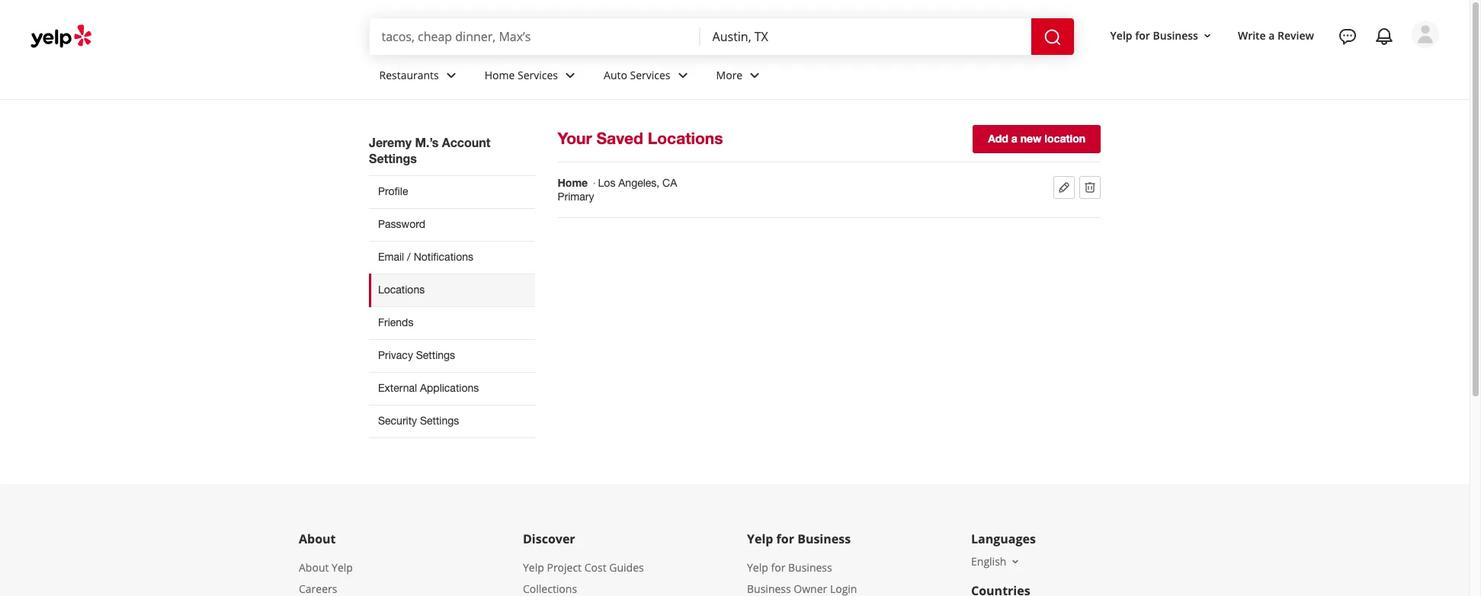 Task type: vqa. For each thing, say whether or not it's contained in the screenshot.


Task type: locate. For each thing, give the bounding box(es) containing it.
24 chevron down v2 image inside auto services link
[[674, 66, 692, 84]]

0 horizontal spatial locations
[[378, 284, 425, 296]]

24 chevron down v2 image left auto
[[561, 66, 580, 84]]

home for home services
[[485, 68, 515, 82]]

2 horizontal spatial 24 chevron down v2 image
[[746, 66, 764, 84]]

24 chevron down v2 image inside more link
[[746, 66, 764, 84]]

none field "find"
[[382, 28, 688, 45]]

owner
[[794, 582, 828, 596]]

yelp up collections link
[[523, 560, 544, 575]]

for inside button
[[1136, 28, 1151, 42]]

1 services from the left
[[518, 68, 558, 82]]

0 horizontal spatial none field
[[382, 28, 688, 45]]

home right 24 chevron down v2 image at top left
[[485, 68, 515, 82]]

about yelp careers
[[299, 560, 353, 596]]

security
[[378, 415, 417, 427]]

Find text field
[[382, 28, 688, 45]]

yelp up business owner login link
[[747, 560, 768, 575]]

yelp inside yelp for business button
[[1111, 28, 1133, 42]]

email / notifications link
[[369, 241, 535, 274]]

yelp for business
[[1111, 28, 1199, 42], [747, 531, 851, 547]]

login
[[830, 582, 857, 596]]

yelp right search image
[[1111, 28, 1133, 42]]

2 vertical spatial for
[[771, 560, 786, 575]]

settings for security
[[420, 415, 459, 427]]

1 vertical spatial settings
[[416, 349, 455, 361]]

none field up the home services link
[[382, 28, 688, 45]]

0 vertical spatial about
[[299, 531, 336, 547]]

cost
[[585, 560, 607, 575]]

services right auto
[[630, 68, 671, 82]]

2 about from the top
[[299, 560, 329, 575]]

yelp up careers link
[[332, 560, 353, 575]]

home up "primary"
[[558, 176, 588, 189]]

None field
[[382, 28, 688, 45], [713, 28, 1019, 45]]

home inside business categories element
[[485, 68, 515, 82]]

careers link
[[299, 582, 337, 596]]

1 horizontal spatial home
[[558, 176, 588, 189]]

0 vertical spatial locations
[[648, 129, 723, 148]]

external applications
[[378, 382, 479, 394]]

messages image
[[1339, 27, 1357, 46]]

new
[[1021, 132, 1042, 145]]

settings up external applications
[[416, 349, 455, 361]]

collections
[[523, 582, 577, 596]]

add a new location link
[[973, 125, 1101, 153]]

0 vertical spatial a
[[1269, 28, 1275, 42]]

los
[[598, 177, 616, 189]]

a inside "link"
[[1012, 132, 1018, 145]]

2 vertical spatial settings
[[420, 415, 459, 427]]

locations
[[648, 129, 723, 148], [378, 284, 425, 296]]

0 horizontal spatial 24 chevron down v2 image
[[561, 66, 580, 84]]

none field the near
[[713, 28, 1019, 45]]

for
[[1136, 28, 1151, 42], [777, 531, 795, 547], [771, 560, 786, 575]]

24 chevron down v2 image
[[442, 66, 460, 84]]

2 services from the left
[[630, 68, 671, 82]]

24 chevron down v2 image inside the home services link
[[561, 66, 580, 84]]

about up careers link
[[299, 560, 329, 575]]

for up business owner login link
[[771, 560, 786, 575]]

business owner login link
[[747, 582, 857, 596]]

for left 16 chevron down v2 icon
[[1136, 28, 1151, 42]]

friends link
[[369, 306, 535, 339]]

1 horizontal spatial yelp for business
[[1111, 28, 1199, 42]]

0 horizontal spatial home
[[485, 68, 515, 82]]

yelp for business left 16 chevron down v2 icon
[[1111, 28, 1199, 42]]

None search field
[[369, 18, 1077, 55]]

jeremy
[[369, 135, 412, 149]]

about
[[299, 531, 336, 547], [299, 560, 329, 575]]

privacy settings
[[378, 349, 455, 361]]

1 vertical spatial about
[[299, 560, 329, 575]]

1 vertical spatial home
[[558, 176, 588, 189]]

a right write at the right of page
[[1269, 28, 1275, 42]]

1 horizontal spatial a
[[1269, 28, 1275, 42]]

more
[[716, 68, 743, 82]]

jeremy m. image
[[1412, 21, 1440, 48]]

a
[[1269, 28, 1275, 42], [1012, 132, 1018, 145]]

1 about from the top
[[299, 531, 336, 547]]

privacy settings link
[[369, 339, 535, 372]]

about yelp link
[[299, 560, 353, 575]]

0 vertical spatial yelp for business
[[1111, 28, 1199, 42]]

collections link
[[523, 582, 577, 596]]

locations up ca
[[648, 129, 723, 148]]

services for auto services
[[630, 68, 671, 82]]

external applications link
[[369, 372, 535, 405]]

about inside about yelp careers
[[299, 560, 329, 575]]

profile
[[378, 185, 408, 197]]

0 horizontal spatial services
[[518, 68, 558, 82]]

business left 16 chevron down v2 icon
[[1153, 28, 1199, 42]]

user actions element
[[1098, 19, 1461, 113]]

24 chevron down v2 image right auto services
[[674, 66, 692, 84]]

0 vertical spatial home
[[485, 68, 515, 82]]

notifications
[[414, 251, 473, 263]]

24 chevron down v2 image for auto services
[[674, 66, 692, 84]]

settings down jeremy
[[369, 151, 417, 165]]

yelp for business up yelp for business link
[[747, 531, 851, 547]]

1 none field from the left
[[382, 28, 688, 45]]

24 chevron down v2 image
[[561, 66, 580, 84], [674, 66, 692, 84], [746, 66, 764, 84]]

about up about yelp link
[[299, 531, 336, 547]]

0 vertical spatial settings
[[369, 151, 417, 165]]

1 vertical spatial for
[[777, 531, 795, 547]]

business up yelp for business link
[[798, 531, 851, 547]]

16 chevron down v2 image
[[1202, 29, 1214, 42]]

settings inside jeremy m.'s account settings
[[369, 151, 417, 165]]

business categories element
[[367, 55, 1440, 99]]

1 horizontal spatial locations
[[648, 129, 723, 148]]

notifications image
[[1376, 27, 1394, 46]]

guides
[[609, 560, 644, 575]]

locations up friends
[[378, 284, 425, 296]]

yelp for business inside button
[[1111, 28, 1199, 42]]

0 horizontal spatial yelp for business
[[747, 531, 851, 547]]

2 24 chevron down v2 image from the left
[[674, 66, 692, 84]]

a for add
[[1012, 132, 1018, 145]]

settings
[[369, 151, 417, 165], [416, 349, 455, 361], [420, 415, 459, 427]]

email
[[378, 251, 404, 263]]

1 horizontal spatial none field
[[713, 28, 1019, 45]]

2 none field from the left
[[713, 28, 1019, 45]]

services
[[518, 68, 558, 82], [630, 68, 671, 82]]

services down "find" 'text field'
[[518, 68, 558, 82]]

your
[[558, 129, 592, 148]]

add
[[988, 132, 1009, 145]]

yelp project cost guides collections
[[523, 560, 644, 596]]

yelp
[[1111, 28, 1133, 42], [747, 531, 774, 547], [332, 560, 353, 575], [523, 560, 544, 575], [747, 560, 768, 575]]

1 vertical spatial a
[[1012, 132, 1018, 145]]

0 vertical spatial for
[[1136, 28, 1151, 42]]

a right "add"
[[1012, 132, 1018, 145]]

1 24 chevron down v2 image from the left
[[561, 66, 580, 84]]

for inside yelp for business business owner login
[[771, 560, 786, 575]]

home
[[485, 68, 515, 82], [558, 176, 588, 189]]

1 vertical spatial yelp for business
[[747, 531, 851, 547]]

24 chevron down v2 image right more
[[746, 66, 764, 84]]

auto services link
[[592, 55, 704, 99]]

ca
[[663, 177, 677, 189]]

business
[[1153, 28, 1199, 42], [798, 531, 851, 547], [788, 560, 832, 575], [747, 582, 791, 596]]

none field up business categories element
[[713, 28, 1019, 45]]

1 horizontal spatial services
[[630, 68, 671, 82]]

security settings link
[[369, 405, 535, 438]]

1 horizontal spatial 24 chevron down v2 image
[[674, 66, 692, 84]]

about for about
[[299, 531, 336, 547]]

settings down "applications" on the left of page
[[420, 415, 459, 427]]

yelp inside yelp for business business owner login
[[747, 560, 768, 575]]

3 24 chevron down v2 image from the left
[[746, 66, 764, 84]]

for up yelp for business link
[[777, 531, 795, 547]]

0 horizontal spatial a
[[1012, 132, 1018, 145]]

Near text field
[[713, 28, 1019, 45]]



Task type: describe. For each thing, give the bounding box(es) containing it.
password
[[378, 218, 425, 230]]

yelp up yelp for business link
[[747, 531, 774, 547]]

home for home
[[558, 176, 588, 189]]

settings for privacy
[[416, 349, 455, 361]]

search image
[[1044, 28, 1062, 46]]

password link
[[369, 208, 535, 241]]

more link
[[704, 55, 776, 99]]

yelp for business button
[[1105, 22, 1220, 49]]

languages
[[971, 531, 1036, 547]]

yelp inside about yelp careers
[[332, 560, 353, 575]]

yelp for business business owner login
[[747, 560, 857, 596]]

careers
[[299, 582, 337, 596]]

security settings
[[378, 415, 459, 427]]

discover
[[523, 531, 575, 547]]

yelp inside yelp project cost guides collections
[[523, 560, 544, 575]]

write a review
[[1238, 28, 1315, 42]]

about for about yelp careers
[[299, 560, 329, 575]]

write
[[1238, 28, 1266, 42]]

home services
[[485, 68, 558, 82]]

review
[[1278, 28, 1315, 42]]

24 chevron down v2 image for more
[[746, 66, 764, 84]]

home services link
[[473, 55, 592, 99]]

english
[[971, 554, 1007, 569]]

yelp project cost guides link
[[523, 560, 644, 575]]

jeremy m.'s account settings
[[369, 135, 491, 165]]

24 chevron down v2 image for home services
[[561, 66, 580, 84]]

external
[[378, 382, 417, 394]]

restaurants
[[379, 68, 439, 82]]

los angeles, ca primary
[[558, 177, 677, 203]]

auto
[[604, 68, 627, 82]]

english button
[[971, 554, 1022, 569]]

primary
[[558, 191, 594, 203]]

business down yelp for business link
[[747, 582, 791, 596]]

add a new location
[[988, 132, 1086, 145]]

location
[[1045, 132, 1086, 145]]

privacy
[[378, 349, 413, 361]]

business inside button
[[1153, 28, 1199, 42]]

1 vertical spatial locations
[[378, 284, 425, 296]]

restaurants link
[[367, 55, 473, 99]]

your saved locations
[[558, 129, 723, 148]]

locations link
[[369, 274, 535, 306]]

account
[[442, 135, 491, 149]]

applications
[[420, 382, 479, 394]]

/
[[407, 251, 411, 263]]

services for home services
[[518, 68, 558, 82]]

m.'s
[[415, 135, 439, 149]]

business up the owner
[[788, 560, 832, 575]]

yelp for business link
[[747, 560, 832, 575]]

16 chevron down v2 image
[[1010, 556, 1022, 568]]

email / notifications
[[378, 251, 473, 263]]

a for write
[[1269, 28, 1275, 42]]

angeles,
[[619, 177, 660, 189]]

write a review link
[[1232, 22, 1321, 49]]

saved
[[597, 129, 644, 148]]

friends
[[378, 316, 414, 329]]

profile link
[[369, 175, 535, 208]]

auto services
[[604, 68, 671, 82]]

project
[[547, 560, 582, 575]]



